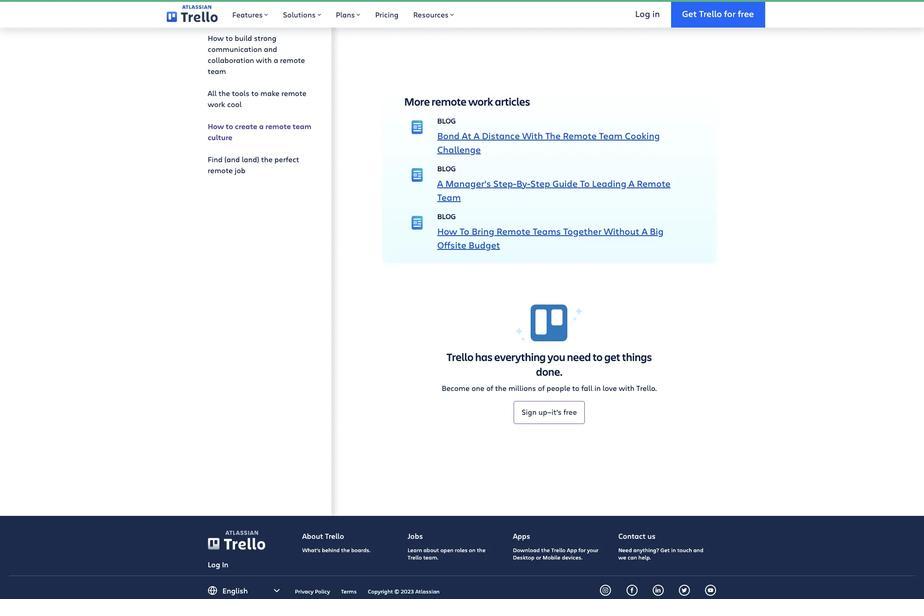 Task type: describe. For each thing, give the bounding box(es) containing it.
log for log in
[[636, 8, 651, 19]]

a inside blog bond at a distance with the remote team cooking challenge
[[474, 130, 480, 142]]

the inside the "learn about open roles on the trello team."
[[477, 546, 486, 554]]

linkedin image
[[656, 588, 662, 593]]

or
[[536, 554, 542, 561]]

the inside "all the tools to make remote work cool"
[[219, 88, 230, 98]]

blog for bond
[[438, 116, 456, 126]]

a inside "how to create a remote team culture"
[[259, 121, 264, 132]]

resources button
[[406, 0, 462, 28]]

articles
[[495, 94, 530, 109]]

desktop
[[513, 554, 535, 561]]

everything
[[495, 350, 546, 364]]

resources
[[414, 10, 449, 19]]

job
[[235, 165, 246, 175]]

sign
[[522, 407, 537, 417]]

create
[[235, 121, 257, 132]]

remote inside how to build strong communication and collaboration with a remote team
[[280, 55, 305, 65]]

about trello
[[303, 531, 344, 541]]

to left fall
[[573, 383, 580, 393]]

manager's
[[446, 177, 491, 190]]

and for touch
[[694, 546, 704, 554]]

pricing
[[375, 10, 399, 19]]

guide
[[553, 177, 578, 190]]

team inside "how to create a remote team culture"
[[293, 121, 312, 132]]

terms
[[341, 588, 357, 595]]

1 horizontal spatial in
[[653, 8, 660, 19]]

with inside how to build strong communication and collaboration with a remote team
[[256, 55, 272, 65]]

free inside 'link'
[[564, 407, 577, 417]]

features button
[[225, 0, 276, 28]]

trello has everything you need to get things done. become one of the millions of people to fall in love with trello.
[[442, 350, 657, 393]]

at
[[462, 130, 472, 142]]

bond
[[438, 130, 460, 142]]

work inside "all the tools to make remote work cool"
[[208, 99, 225, 109]]

(and
[[225, 154, 240, 164]]

cool
[[227, 99, 242, 109]]

page progress progress bar
[[0, 0, 925, 2]]

tools
[[232, 88, 250, 98]]

without
[[604, 225, 640, 238]]

team inside how to build strong communication and collaboration with a remote team
[[208, 66, 226, 76]]

blog for how
[[438, 211, 456, 221]]

solutions
[[283, 10, 316, 19]]

pricing link
[[368, 0, 406, 28]]

how for how to create a remote team culture
[[208, 121, 224, 132]]

touch
[[678, 546, 693, 554]]

get inside the need anything? get in touch and we can help.
[[661, 546, 670, 554]]

features
[[232, 10, 263, 19]]

blog for a
[[438, 164, 456, 173]]

cooking
[[625, 130, 660, 142]]

log for log in
[[208, 560, 220, 569]]

with
[[523, 130, 543, 142]]

make
[[261, 88, 280, 98]]

up—it's
[[539, 407, 562, 417]]

for inside download the trello app for your desktop or mobile devices.
[[579, 546, 586, 554]]

apps
[[513, 531, 531, 541]]

a manager's step-by-step guide to leading a remote team link
[[438, 177, 671, 204]]

jobs
[[408, 531, 423, 541]]

trello inside download the trello app for your desktop or mobile devices.
[[552, 546, 566, 554]]

remote inside blog how to bring remote teams together without a big offsite budget
[[497, 225, 531, 238]]

all the tools to make remote work cool link
[[208, 84, 317, 114]]

about
[[303, 531, 323, 541]]

together
[[564, 225, 602, 238]]

how to build strong communication and collaboration with a remote team
[[208, 33, 305, 76]]

log in link
[[625, 0, 671, 28]]

build
[[235, 33, 252, 43]]

how inside blog how to bring remote teams together without a big offsite budget
[[438, 225, 458, 238]]

twitter image
[[682, 588, 688, 593]]

by-
[[517, 177, 531, 190]]

to inside blog how to bring remote teams together without a big offsite budget
[[460, 225, 470, 238]]

atlassian
[[416, 588, 440, 595]]

how for how to build strong communication and collaboration with a remote team
[[208, 33, 224, 43]]

fall
[[582, 383, 593, 393]]

to inside blog a manager's step-by-step guide to leading a remote team
[[580, 177, 590, 190]]

©
[[395, 588, 400, 595]]

team inside blog a manager's step-by-step guide to leading a remote team
[[438, 191, 461, 204]]

step-
[[494, 177, 517, 190]]

challenge
[[438, 143, 481, 156]]

youtube image
[[709, 588, 714, 593]]

a left manager's
[[438, 177, 443, 190]]

the inside trello has everything you need to get things done. become one of the millions of people to fall in love with trello.
[[495, 383, 507, 393]]

find
[[208, 154, 223, 164]]

one
[[472, 383, 485, 393]]

remote inside blog bond at a distance with the remote team cooking challenge
[[563, 130, 597, 142]]

your
[[588, 546, 599, 554]]

remote inside "how to create a remote team culture"
[[266, 121, 291, 132]]

communication
[[208, 44, 262, 54]]

need
[[619, 546, 632, 554]]

a right leading
[[629, 177, 635, 190]]

trello logo image
[[515, 304, 584, 342]]

anything?
[[634, 546, 660, 554]]

devices.
[[562, 554, 583, 561]]

millions
[[509, 383, 536, 393]]

how to create a remote team culture link
[[208, 117, 317, 147]]

sign up—it's free link
[[514, 401, 585, 424]]

bring
[[472, 225, 495, 238]]

2 of from the left
[[538, 383, 545, 393]]

step
[[531, 177, 551, 190]]

sign up—it's free
[[522, 407, 577, 417]]

log in
[[208, 560, 229, 569]]

plans
[[336, 10, 355, 19]]

a inside blog how to bring remote teams together without a big offsite budget
[[642, 225, 648, 238]]

1 horizontal spatial get
[[683, 8, 697, 19]]

to inside "how to create a remote team culture"
[[226, 121, 233, 132]]

the inside download the trello app for your desktop or mobile devices.
[[542, 546, 550, 554]]

blog a manager's step-by-step guide to leading a remote team
[[438, 164, 671, 204]]

remote inside blog a manager's step-by-step guide to leading a remote team
[[637, 177, 671, 190]]



Task type: vqa. For each thing, say whether or not it's contained in the screenshot.
Pricing
yes



Task type: locate. For each thing, give the bounding box(es) containing it.
more
[[405, 94, 430, 109]]

1 vertical spatial a
[[259, 121, 264, 132]]

2 vertical spatial in
[[672, 546, 676, 554]]

budget
[[469, 239, 500, 251]]

1 horizontal spatial remote
[[563, 130, 597, 142]]

and down strong
[[264, 44, 277, 54]]

need anything? get in touch and we can help.
[[619, 546, 704, 561]]

0 vertical spatial get
[[683, 8, 697, 19]]

download
[[513, 546, 540, 554]]

remote right the at the right top of page
[[563, 130, 597, 142]]

1 horizontal spatial and
[[694, 546, 704, 554]]

learn about open roles on the trello team.
[[408, 546, 486, 561]]

with down strong
[[256, 55, 272, 65]]

help.
[[639, 554, 651, 561]]

get trello for free
[[683, 8, 755, 19]]

0 horizontal spatial in
[[595, 383, 601, 393]]

leading
[[593, 177, 627, 190]]

get right log in
[[683, 8, 697, 19]]

learn
[[408, 546, 422, 554]]

1 vertical spatial remote
[[637, 177, 671, 190]]

a right create
[[259, 121, 264, 132]]

trello inside the "learn about open roles on the trello team."
[[408, 554, 422, 561]]

find (and land) the perfect remote job
[[208, 154, 299, 175]]

log in link
[[208, 559, 229, 570]]

remote
[[280, 55, 305, 65], [282, 88, 307, 98], [432, 94, 467, 109], [266, 121, 291, 132], [208, 165, 233, 175]]

for
[[725, 8, 736, 19], [579, 546, 586, 554]]

how to bring remote teams together without a big offsite budget link
[[438, 225, 664, 251]]

1 horizontal spatial with
[[619, 383, 635, 393]]

1 vertical spatial team
[[438, 191, 461, 204]]

the right behind at left
[[341, 546, 350, 554]]

team inside blog bond at a distance with the remote team cooking challenge
[[599, 130, 623, 142]]

terms link
[[341, 588, 357, 595]]

to right guide
[[580, 177, 590, 190]]

a right at
[[474, 130, 480, 142]]

blog up bond at the top left of the page
[[438, 116, 456, 126]]

log
[[636, 8, 651, 19], [208, 560, 220, 569]]

team down collaboration
[[208, 66, 226, 76]]

0 horizontal spatial of
[[487, 383, 494, 393]]

contact us
[[619, 531, 656, 541]]

and right touch
[[694, 546, 704, 554]]

the right download
[[542, 546, 550, 554]]

2 vertical spatial remote
[[497, 225, 531, 238]]

solutions button
[[276, 0, 329, 28]]

copyright © 2023 atlassian
[[368, 588, 440, 595]]

with
[[256, 55, 272, 65], [619, 383, 635, 393]]

offsite
[[438, 239, 467, 251]]

the right land)
[[261, 154, 273, 164]]

the
[[219, 88, 230, 98], [261, 154, 273, 164], [495, 383, 507, 393], [341, 546, 350, 554], [477, 546, 486, 554], [542, 546, 550, 554]]

remote
[[563, 130, 597, 142], [637, 177, 671, 190], [497, 225, 531, 238]]

you
[[548, 350, 566, 364]]

1 vertical spatial log
[[208, 560, 220, 569]]

privacy policy
[[295, 588, 330, 595]]

1 horizontal spatial team
[[293, 121, 312, 132]]

what's behind the boards.
[[303, 546, 371, 554]]

2 vertical spatial blog
[[438, 211, 456, 221]]

plans button
[[329, 0, 368, 28]]

us
[[648, 531, 656, 541]]

1 vertical spatial to
[[460, 225, 470, 238]]

0 vertical spatial to
[[580, 177, 590, 190]]

the left millions
[[495, 383, 507, 393]]

download the trello app for your desktop or mobile devices.
[[513, 546, 599, 561]]

1 vertical spatial and
[[694, 546, 704, 554]]

and inside the need anything? get in touch and we can help.
[[694, 546, 704, 554]]

more remote work articles
[[405, 94, 530, 109]]

love
[[603, 383, 617, 393]]

remote inside "all the tools to make remote work cool"
[[282, 88, 307, 98]]

0 vertical spatial log
[[636, 8, 651, 19]]

1 vertical spatial with
[[619, 383, 635, 393]]

0 vertical spatial a
[[274, 55, 278, 65]]

work down all
[[208, 99, 225, 109]]

0 vertical spatial with
[[256, 55, 272, 65]]

trello.
[[637, 383, 657, 393]]

behind
[[322, 546, 340, 554]]

privacy policy link
[[295, 588, 330, 595]]

boards.
[[351, 546, 371, 554]]

1 horizontal spatial team
[[599, 130, 623, 142]]

1 of from the left
[[487, 383, 494, 393]]

of left people
[[538, 383, 545, 393]]

to left the bring
[[460, 225, 470, 238]]

1 vertical spatial in
[[595, 383, 601, 393]]

1 vertical spatial blog
[[438, 164, 456, 173]]

to inside how to build strong communication and collaboration with a remote team
[[226, 33, 233, 43]]

to right tools
[[251, 88, 259, 98]]

find (and land) the perfect remote job link
[[208, 150, 317, 180]]

big
[[650, 225, 664, 238]]

how inside how to build strong communication and collaboration with a remote team
[[208, 33, 224, 43]]

how to build strong communication and collaboration with a remote team link
[[208, 29, 317, 81]]

a left big
[[642, 225, 648, 238]]

bond at a distance with the remote team cooking challenge link
[[438, 130, 660, 156]]

0 vertical spatial free
[[738, 8, 755, 19]]

how inside "how to create a remote team culture"
[[208, 121, 224, 132]]

with right love
[[619, 383, 635, 393]]

trello inside trello has everything you need to get things done. become one of the millions of people to fall in love with trello.
[[447, 350, 474, 364]]

2 horizontal spatial remote
[[637, 177, 671, 190]]

how to create a remote team culture
[[208, 121, 312, 143]]

culture
[[208, 132, 233, 143]]

instagram image
[[603, 588, 609, 593]]

in
[[653, 8, 660, 19], [595, 383, 601, 393], [672, 546, 676, 554]]

0 horizontal spatial team
[[208, 66, 226, 76]]

2 blog from the top
[[438, 164, 456, 173]]

to inside "all the tools to make remote work cool"
[[251, 88, 259, 98]]

how up culture
[[208, 121, 224, 132]]

how up communication
[[208, 33, 224, 43]]

about
[[424, 546, 439, 554]]

1 horizontal spatial for
[[725, 8, 736, 19]]

team down manager's
[[438, 191, 461, 204]]

team.
[[424, 554, 439, 561]]

0 vertical spatial for
[[725, 8, 736, 19]]

to
[[580, 177, 590, 190], [460, 225, 470, 238]]

team left cooking
[[599, 130, 623, 142]]

and for communication
[[264, 44, 277, 54]]

in inside the need anything? get in touch and we can help.
[[672, 546, 676, 554]]

1 vertical spatial get
[[661, 546, 670, 554]]

teams
[[533, 225, 561, 238]]

1 horizontal spatial a
[[274, 55, 278, 65]]

collaboration
[[208, 55, 254, 65]]

mobile
[[543, 554, 561, 561]]

to left 'get'
[[593, 350, 603, 364]]

and
[[264, 44, 277, 54], [694, 546, 704, 554]]

0 horizontal spatial with
[[256, 55, 272, 65]]

remote right the bring
[[497, 225, 531, 238]]

a down strong
[[274, 55, 278, 65]]

free
[[738, 8, 755, 19], [564, 407, 577, 417]]

blog down challenge on the top of page
[[438, 164, 456, 173]]

1 vertical spatial team
[[293, 121, 312, 132]]

the inside find (and land) the perfect remote job
[[261, 154, 273, 164]]

need
[[568, 350, 591, 364]]

work left the articles
[[469, 94, 494, 109]]

become
[[442, 383, 470, 393]]

remote inside find (and land) the perfect remote job
[[208, 165, 233, 175]]

has
[[476, 350, 493, 364]]

1 horizontal spatial log
[[636, 8, 651, 19]]

land)
[[242, 154, 259, 164]]

policy
[[315, 588, 330, 595]]

a
[[474, 130, 480, 142], [438, 177, 443, 190], [629, 177, 635, 190], [642, 225, 648, 238]]

0 vertical spatial how
[[208, 33, 224, 43]]

distance
[[482, 130, 520, 142]]

0 vertical spatial and
[[264, 44, 277, 54]]

contact
[[619, 531, 646, 541]]

the right all
[[219, 88, 230, 98]]

in inside trello has everything you need to get things done. become one of the millions of people to fall in love with trello.
[[595, 383, 601, 393]]

2 horizontal spatial in
[[672, 546, 676, 554]]

1 horizontal spatial free
[[738, 8, 755, 19]]

team up perfect
[[293, 121, 312, 132]]

1 horizontal spatial work
[[469, 94, 494, 109]]

all
[[208, 88, 217, 98]]

privacy
[[295, 588, 314, 595]]

strong
[[254, 33, 277, 43]]

1 vertical spatial how
[[208, 121, 224, 132]]

blog inside blog how to bring remote teams together without a big offsite budget
[[438, 211, 456, 221]]

blog up the "offsite"
[[438, 211, 456, 221]]

1 blog from the top
[[438, 116, 456, 126]]

0 horizontal spatial get
[[661, 546, 670, 554]]

facebook image
[[630, 588, 635, 593]]

blog inside blog bond at a distance with the remote team cooking challenge
[[438, 116, 456, 126]]

0 horizontal spatial work
[[208, 99, 225, 109]]

blog how to bring remote teams together without a big offsite budget
[[438, 211, 664, 251]]

a inside how to build strong communication and collaboration with a remote team
[[274, 55, 278, 65]]

0 horizontal spatial and
[[264, 44, 277, 54]]

people
[[547, 383, 571, 393]]

0 horizontal spatial team
[[438, 191, 461, 204]]

the
[[546, 130, 561, 142]]

of right one
[[487, 383, 494, 393]]

get trello for free link
[[671, 0, 766, 28]]

1 vertical spatial for
[[579, 546, 586, 554]]

0 vertical spatial in
[[653, 8, 660, 19]]

roles
[[455, 546, 468, 554]]

2 vertical spatial how
[[438, 225, 458, 238]]

3 blog from the top
[[438, 211, 456, 221]]

the right on
[[477, 546, 486, 554]]

0 vertical spatial team
[[208, 66, 226, 76]]

get right anything?
[[661, 546, 670, 554]]

0 horizontal spatial free
[[564, 407, 577, 417]]

0 horizontal spatial a
[[259, 121, 264, 132]]

remote right leading
[[637, 177, 671, 190]]

0 horizontal spatial to
[[460, 225, 470, 238]]

to up communication
[[226, 33, 233, 43]]

0 horizontal spatial for
[[579, 546, 586, 554]]

1 horizontal spatial of
[[538, 383, 545, 393]]

blog inside blog a manager's step-by-step guide to leading a remote team
[[438, 164, 456, 173]]

0 vertical spatial blog
[[438, 116, 456, 126]]

how up the "offsite"
[[438, 225, 458, 238]]

to
[[226, 33, 233, 43], [251, 88, 259, 98], [226, 121, 233, 132], [593, 350, 603, 364], [573, 383, 580, 393]]

things
[[623, 350, 652, 364]]

1 horizontal spatial to
[[580, 177, 590, 190]]

2023
[[401, 588, 414, 595]]

atlassian trello image
[[167, 5, 218, 22], [208, 531, 265, 550], [225, 531, 258, 535]]

1 vertical spatial free
[[564, 407, 577, 417]]

0 horizontal spatial remote
[[497, 225, 531, 238]]

0 vertical spatial remote
[[563, 130, 597, 142]]

to up culture
[[226, 121, 233, 132]]

get
[[683, 8, 697, 19], [661, 546, 670, 554]]

for inside get trello for free link
[[725, 8, 736, 19]]

what's
[[303, 546, 321, 554]]

0 vertical spatial team
[[599, 130, 623, 142]]

in
[[222, 560, 229, 569]]

with inside trello has everything you need to get things done. become one of the millions of people to fall in love with trello.
[[619, 383, 635, 393]]

0 horizontal spatial log
[[208, 560, 220, 569]]

all the tools to make remote work cool
[[208, 88, 307, 109]]

and inside how to build strong communication and collaboration with a remote team
[[264, 44, 277, 54]]



